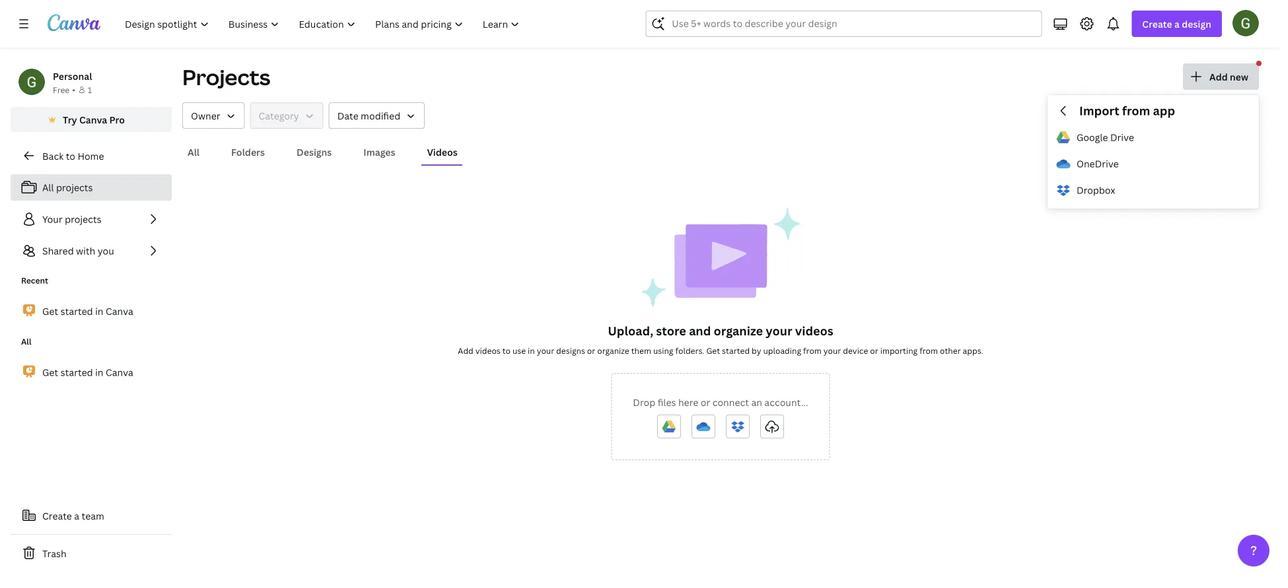 Task type: describe. For each thing, give the bounding box(es) containing it.
back to home
[[42, 150, 104, 162]]

get inside upload, store and organize your videos add videos to use in your designs or organize them using folders. get started by uploading from your device or importing from other apps.
[[707, 345, 720, 356]]

google
[[1077, 131, 1108, 144]]

other
[[940, 345, 961, 356]]

1 vertical spatial videos
[[476, 345, 501, 356]]

app
[[1153, 103, 1175, 119]]

shared with you
[[42, 245, 114, 257]]

designs
[[297, 146, 332, 158]]

projects for your projects
[[65, 213, 102, 226]]

shared with you link
[[11, 238, 172, 264]]

trash
[[42, 547, 66, 560]]

1 vertical spatial organize
[[597, 345, 629, 356]]

2 vertical spatial in
[[95, 366, 103, 379]]

google drive button
[[1048, 124, 1259, 151]]

add inside upload, store and organize your videos add videos to use in your designs or organize them using folders. get started by uploading from your device or importing from other apps.
[[458, 345, 474, 356]]

date modified
[[337, 109, 400, 122]]

back
[[42, 150, 64, 162]]

all for "all" button in the left of the page
[[188, 146, 200, 158]]

2 horizontal spatial or
[[870, 345, 879, 356]]

drop
[[633, 396, 656, 409]]

with
[[76, 245, 95, 257]]

0 horizontal spatial from
[[803, 345, 822, 356]]

and
[[689, 323, 711, 339]]

create a design
[[1143, 18, 1212, 30]]

2 get started in canva link from the top
[[11, 358, 172, 386]]

create a team button
[[11, 503, 172, 529]]

try canva pro button
[[11, 107, 172, 132]]

videos button
[[422, 139, 463, 165]]

1 horizontal spatial your
[[766, 323, 793, 339]]

store
[[656, 323, 686, 339]]

dropbox
[[1077, 184, 1116, 196]]

Search search field
[[672, 11, 1016, 36]]

date
[[337, 109, 359, 122]]

folders.
[[675, 345, 705, 356]]

back to home link
[[11, 143, 172, 169]]

try canva pro
[[63, 113, 125, 126]]

design
[[1182, 18, 1212, 30]]

free
[[53, 84, 70, 95]]

drive
[[1111, 131, 1134, 144]]

0 vertical spatial in
[[95, 305, 103, 318]]

0 horizontal spatial or
[[587, 345, 595, 356]]

Date modified button
[[329, 102, 425, 129]]

you
[[98, 245, 114, 257]]

team
[[82, 510, 104, 522]]

uploading
[[763, 345, 801, 356]]

videos
[[427, 146, 458, 158]]

2 horizontal spatial from
[[1123, 103, 1151, 119]]

list containing all projects
[[11, 174, 172, 264]]

1 horizontal spatial videos
[[795, 323, 834, 339]]

account...
[[765, 396, 808, 409]]

owner
[[191, 109, 220, 122]]

your projects
[[42, 213, 102, 226]]

gary orlando image
[[1233, 10, 1259, 36]]

drop files here or connect an account...
[[633, 396, 808, 409]]

Category button
[[250, 102, 324, 129]]

to inside upload, store and organize your videos add videos to use in your designs or organize them using folders. get started by uploading from your device or importing from other apps.
[[503, 345, 511, 356]]

them
[[631, 345, 651, 356]]



Task type: locate. For each thing, give the bounding box(es) containing it.
get
[[42, 305, 58, 318], [707, 345, 720, 356], [42, 366, 58, 379]]

get started in canva link
[[11, 297, 172, 325], [11, 358, 172, 386]]

all down owner
[[188, 146, 200, 158]]

1 get started in canva link from the top
[[11, 297, 172, 325]]

projects for all projects
[[56, 181, 93, 194]]

add new
[[1210, 70, 1249, 83]]

1 vertical spatial a
[[74, 510, 79, 522]]

1 vertical spatial to
[[503, 345, 511, 356]]

projects
[[182, 63, 271, 92]]

0 horizontal spatial your
[[537, 345, 554, 356]]

all inside list
[[42, 181, 54, 194]]

all down recent
[[21, 336, 31, 347]]

apps.
[[963, 345, 984, 356]]

0 vertical spatial to
[[66, 150, 75, 162]]

personal
[[53, 70, 92, 82]]

try
[[63, 113, 77, 126]]

projects right the your
[[65, 213, 102, 226]]

import from app
[[1080, 103, 1175, 119]]

•
[[72, 84, 75, 95]]

add left the use
[[458, 345, 474, 356]]

upload,
[[608, 323, 653, 339]]

1
[[88, 84, 92, 95]]

canva inside button
[[79, 113, 107, 126]]

modified
[[361, 109, 400, 122]]

started
[[61, 305, 93, 318], [722, 345, 750, 356], [61, 366, 93, 379]]

in
[[95, 305, 103, 318], [528, 345, 535, 356], [95, 366, 103, 379]]

or right device
[[870, 345, 879, 356]]

images button
[[358, 139, 401, 165]]

new
[[1230, 70, 1249, 83]]

all button
[[182, 139, 205, 165]]

2 horizontal spatial all
[[188, 146, 200, 158]]

upload, store and organize your videos add videos to use in your designs or organize them using folders. get started by uploading from your device or importing from other apps.
[[458, 323, 984, 356]]

by
[[752, 345, 761, 356]]

a for team
[[74, 510, 79, 522]]

from
[[1123, 103, 1151, 119], [803, 345, 822, 356], [920, 345, 938, 356]]

1 vertical spatial get started in canva
[[42, 366, 133, 379]]

create for create a team
[[42, 510, 72, 522]]

all projects
[[42, 181, 93, 194]]

a left team
[[74, 510, 79, 522]]

1 horizontal spatial a
[[1175, 18, 1180, 30]]

1 horizontal spatial from
[[920, 345, 938, 356]]

0 horizontal spatial organize
[[597, 345, 629, 356]]

organize
[[714, 323, 763, 339], [597, 345, 629, 356]]

1 vertical spatial all
[[42, 181, 54, 194]]

importing
[[880, 345, 918, 356]]

use
[[513, 345, 526, 356]]

0 vertical spatial projects
[[56, 181, 93, 194]]

started inside upload, store and organize your videos add videos to use in your designs or organize them using folders. get started by uploading from your device or importing from other apps.
[[722, 345, 750, 356]]

1 horizontal spatial create
[[1143, 18, 1173, 30]]

0 vertical spatial get
[[42, 305, 58, 318]]

create a team
[[42, 510, 104, 522]]

top level navigation element
[[116, 11, 531, 37]]

0 vertical spatial a
[[1175, 18, 1180, 30]]

projects down back to home
[[56, 181, 93, 194]]

trash link
[[11, 540, 172, 567]]

1 horizontal spatial to
[[503, 345, 511, 356]]

or right here
[[701, 396, 710, 409]]

onedrive button
[[1048, 151, 1259, 177]]

2 get started in canva from the top
[[42, 366, 133, 379]]

here
[[678, 396, 699, 409]]

0 horizontal spatial add
[[458, 345, 474, 356]]

videos
[[795, 323, 834, 339], [476, 345, 501, 356]]

connect
[[713, 396, 749, 409]]

create a design button
[[1132, 11, 1222, 37]]

designs
[[556, 345, 585, 356]]

a inside dropdown button
[[1175, 18, 1180, 30]]

1 vertical spatial projects
[[65, 213, 102, 226]]

0 vertical spatial canva
[[79, 113, 107, 126]]

1 vertical spatial create
[[42, 510, 72, 522]]

a for design
[[1175, 18, 1180, 30]]

add new button
[[1183, 63, 1259, 90]]

from left other
[[920, 345, 938, 356]]

Owner button
[[182, 102, 245, 129]]

your left designs
[[537, 345, 554, 356]]

0 horizontal spatial to
[[66, 150, 75, 162]]

import
[[1080, 103, 1120, 119]]

canva
[[79, 113, 107, 126], [106, 305, 133, 318], [106, 366, 133, 379]]

2 vertical spatial get
[[42, 366, 58, 379]]

get started in canva
[[42, 305, 133, 318], [42, 366, 133, 379]]

in inside upload, store and organize your videos add videos to use in your designs or organize them using folders. get started by uploading from your device or importing from other apps.
[[528, 345, 535, 356]]

your left device
[[824, 345, 841, 356]]

1 horizontal spatial or
[[701, 396, 710, 409]]

organize down upload,
[[597, 345, 629, 356]]

0 vertical spatial videos
[[795, 323, 834, 339]]

an
[[751, 396, 762, 409]]

0 vertical spatial add
[[1210, 70, 1228, 83]]

folders button
[[226, 139, 270, 165]]

create left design
[[1143, 18, 1173, 30]]

2 horizontal spatial your
[[824, 345, 841, 356]]

1 horizontal spatial add
[[1210, 70, 1228, 83]]

a
[[1175, 18, 1180, 30], [74, 510, 79, 522]]

to inside 'link'
[[66, 150, 75, 162]]

from left app
[[1123, 103, 1151, 119]]

1 vertical spatial add
[[458, 345, 474, 356]]

or right designs
[[587, 345, 595, 356]]

a inside button
[[74, 510, 79, 522]]

create left team
[[42, 510, 72, 522]]

dropbox button
[[1048, 177, 1259, 203]]

folders
[[231, 146, 265, 158]]

google drive
[[1077, 131, 1134, 144]]

2 vertical spatial canva
[[106, 366, 133, 379]]

all
[[188, 146, 200, 158], [42, 181, 54, 194], [21, 336, 31, 347]]

0 vertical spatial create
[[1143, 18, 1173, 30]]

videos up uploading
[[795, 323, 834, 339]]

home
[[78, 150, 104, 162]]

0 horizontal spatial all
[[21, 336, 31, 347]]

1 vertical spatial get
[[707, 345, 720, 356]]

add inside dropdown button
[[1210, 70, 1228, 83]]

create for create a design
[[1143, 18, 1173, 30]]

1 vertical spatial in
[[528, 345, 535, 356]]

using
[[653, 345, 674, 356]]

all for all projects
[[42, 181, 54, 194]]

shared
[[42, 245, 74, 257]]

0 vertical spatial get started in canva
[[42, 305, 133, 318]]

add left new
[[1210, 70, 1228, 83]]

category
[[259, 109, 299, 122]]

1 horizontal spatial all
[[42, 181, 54, 194]]

create inside button
[[42, 510, 72, 522]]

onedrive
[[1077, 157, 1119, 170]]

1 vertical spatial started
[[722, 345, 750, 356]]

0 vertical spatial all
[[188, 146, 200, 158]]

organize up by
[[714, 323, 763, 339]]

from right uploading
[[803, 345, 822, 356]]

add
[[1210, 70, 1228, 83], [458, 345, 474, 356]]

0 vertical spatial started
[[61, 305, 93, 318]]

1 vertical spatial canva
[[106, 305, 133, 318]]

pro
[[109, 113, 125, 126]]

or
[[587, 345, 595, 356], [870, 345, 879, 356], [701, 396, 710, 409]]

all inside button
[[188, 146, 200, 158]]

2 vertical spatial all
[[21, 336, 31, 347]]

recent
[[21, 275, 48, 286]]

designs button
[[291, 139, 337, 165]]

0 horizontal spatial a
[[74, 510, 79, 522]]

0 horizontal spatial videos
[[476, 345, 501, 356]]

0 vertical spatial get started in canva link
[[11, 297, 172, 325]]

list
[[11, 174, 172, 264]]

your projects link
[[11, 206, 172, 233]]

None search field
[[646, 11, 1042, 37]]

to left the use
[[503, 345, 511, 356]]

device
[[843, 345, 868, 356]]

create
[[1143, 18, 1173, 30], [42, 510, 72, 522]]

free •
[[53, 84, 75, 95]]

create inside dropdown button
[[1143, 18, 1173, 30]]

a left design
[[1175, 18, 1180, 30]]

files
[[658, 396, 676, 409]]

your
[[766, 323, 793, 339], [537, 345, 554, 356], [824, 345, 841, 356]]

your up uploading
[[766, 323, 793, 339]]

2 vertical spatial started
[[61, 366, 93, 379]]

images
[[364, 146, 395, 158]]

all up the your
[[42, 181, 54, 194]]

1 horizontal spatial organize
[[714, 323, 763, 339]]

1 vertical spatial get started in canva link
[[11, 358, 172, 386]]

1 get started in canva from the top
[[42, 305, 133, 318]]

projects
[[56, 181, 93, 194], [65, 213, 102, 226]]

0 vertical spatial organize
[[714, 323, 763, 339]]

all projects link
[[11, 174, 172, 201]]

your
[[42, 213, 63, 226]]

videos left the use
[[476, 345, 501, 356]]

to
[[66, 150, 75, 162], [503, 345, 511, 356]]

to right "back"
[[66, 150, 75, 162]]

0 horizontal spatial create
[[42, 510, 72, 522]]



Task type: vqa. For each thing, say whether or not it's contained in the screenshot.
using
yes



